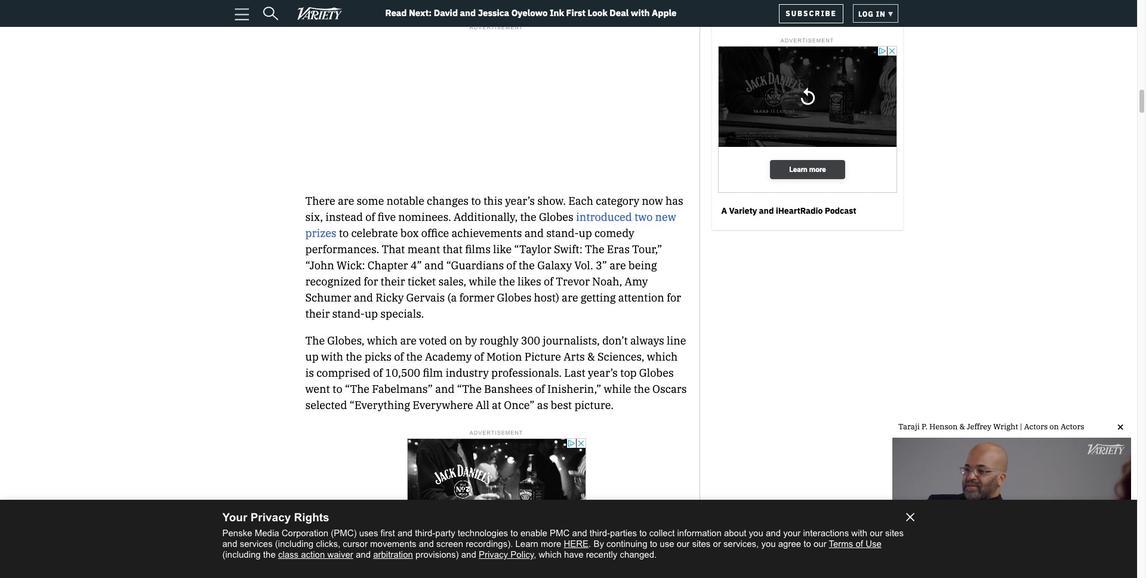 Task type: locate. For each thing, give the bounding box(es) containing it.
with inside read next: david and jessica oyelowo ink first look deal with apple link
[[631, 7, 650, 19]]

0 vertical spatial for
[[364, 275, 378, 288]]

0 horizontal spatial on
[[450, 334, 463, 348]]

"the down industry
[[457, 382, 482, 396]]

noah,
[[593, 275, 623, 288]]

are down eras
[[610, 259, 626, 272]]

while down "top"
[[604, 382, 632, 396]]

read next: david and jessica oyelowo ink first look deal with apple
[[386, 7, 677, 19]]

of up as
[[536, 382, 545, 396]]

are left voted
[[400, 334, 417, 348]]

variety
[[730, 205, 758, 216]]

1 vertical spatial while
[[604, 382, 632, 396]]

globes down likes at left
[[497, 291, 532, 305]]

next:
[[409, 7, 432, 19]]

2 vertical spatial with
[[852, 528, 868, 538]]

read
[[386, 7, 407, 19]]

recordings).
[[466, 539, 513, 549]]

1 horizontal spatial up
[[365, 307, 378, 321]]

which up "picks"
[[367, 334, 398, 348]]

actors left the ×
[[1061, 422, 1085, 432]]

0 vertical spatial year's
[[505, 194, 535, 208]]

2 horizontal spatial with
[[852, 528, 868, 538]]

0 vertical spatial up
[[579, 226, 592, 240]]

third- up by
[[590, 528, 610, 538]]

the up the "taylor
[[521, 210, 537, 224]]

line
[[667, 334, 686, 348]]

1 vertical spatial globes
[[497, 291, 532, 305]]

1 vertical spatial up
[[365, 307, 378, 321]]

technologies
[[458, 528, 508, 538]]

3"
[[596, 259, 608, 272]]

of up 10,500 on the bottom of page
[[394, 350, 404, 364]]

the down services
[[263, 550, 276, 560]]

1 horizontal spatial actors
[[1061, 422, 1085, 432]]

corporation
[[282, 528, 329, 538]]

1 horizontal spatial on
[[1050, 422, 1060, 432]]

1 horizontal spatial which
[[539, 550, 562, 560]]

agree
[[779, 539, 802, 549]]

our down interactions
[[814, 539, 827, 549]]

services,
[[724, 539, 759, 549]]

and down "cursor"
[[356, 550, 371, 560]]

sites
[[886, 528, 904, 538], [693, 539, 711, 549]]

1 horizontal spatial third-
[[590, 528, 610, 538]]

use
[[660, 539, 675, 549]]

1 horizontal spatial stand-
[[547, 226, 579, 240]]

office
[[422, 226, 449, 240]]

podcast
[[825, 205, 857, 216]]

0 vertical spatial the
[[585, 242, 605, 256]]

of
[[366, 210, 375, 224], [507, 259, 516, 272], [544, 275, 554, 288], [394, 350, 404, 364], [475, 350, 484, 364], [373, 366, 383, 380], [536, 382, 545, 396], [856, 539, 864, 549]]

taraji p. henson & jeffrey wright | actors on actors
[[899, 422, 1085, 432]]

with
[[631, 7, 650, 19], [321, 350, 344, 364], [852, 528, 868, 538]]

& right "arts"
[[588, 350, 595, 364]]

our right use
[[677, 539, 690, 549]]

interactions
[[804, 528, 849, 538]]

& left jeffrey
[[960, 422, 966, 432]]

media
[[255, 528, 279, 538]]

0 horizontal spatial &
[[588, 350, 595, 364]]

are inside the globes, which are voted on by roughly 300 journalists, don't always line up with the picks of the academy of motion picture arts & sciences, which is comprised of 10,500 film industry professionals. last year's top globes went to "the fabelmans" and "the banshees of inisherin," while the oscars selected "everything everywhere all at once" as best picture.
[[400, 334, 417, 348]]

sites inside penske media corporation (pmc) uses first and third-party technologies to enable pmc and third-parties to collect information about you and your interactions with our sites and services (including clicks, cursor movements and screen recordings). learn more
[[886, 528, 904, 538]]

0 horizontal spatial third-
[[415, 528, 436, 538]]

you left agree
[[762, 539, 776, 549]]

eras
[[607, 242, 630, 256]]

or
[[713, 539, 721, 549]]

1 vertical spatial stand-
[[332, 307, 365, 321]]

wick:
[[337, 259, 365, 272]]

0 vertical spatial privacy
[[251, 511, 291, 524]]

globes down show.
[[539, 210, 574, 224]]

apple
[[652, 7, 677, 19]]

1 vertical spatial you
[[762, 539, 776, 549]]

first
[[381, 528, 395, 538]]

0 horizontal spatial (including
[[222, 550, 261, 560]]

"the down "comprised"
[[345, 382, 370, 396]]

&
[[588, 350, 595, 364], [960, 422, 966, 432]]

log in
[[859, 9, 888, 18]]

1 horizontal spatial year's
[[588, 366, 618, 380]]

sites inside here . by continuing to use our sites or services, you agree to our terms of use (including the class action waiver and arbitration provisions) and privacy policy , which have recently changed.
[[693, 539, 711, 549]]

third- up provisions) on the bottom of the page
[[415, 528, 436, 538]]

david
[[434, 7, 458, 19]]

×
[[1118, 420, 1124, 432]]

your privacy rights
[[222, 511, 330, 524]]

0 horizontal spatial year's
[[505, 194, 535, 208]]

2 vertical spatial which
[[539, 550, 562, 560]]

0 horizontal spatial "the
[[345, 382, 370, 396]]

0 horizontal spatial their
[[306, 307, 330, 321]]

2 vertical spatial up
[[306, 350, 319, 364]]

0 vertical spatial &
[[588, 350, 595, 364]]

on right |
[[1050, 422, 1060, 432]]

1 horizontal spatial the
[[585, 242, 605, 256]]

jeffrey
[[967, 422, 992, 432]]

are down trevor
[[562, 291, 579, 305]]

to
[[471, 194, 481, 208], [339, 226, 349, 240], [333, 382, 343, 396], [511, 528, 518, 538], [640, 528, 647, 538], [650, 539, 658, 549], [804, 539, 812, 549]]

1 horizontal spatial globes
[[539, 210, 574, 224]]

up down ricky
[[365, 307, 378, 321]]

|
[[1021, 422, 1023, 432]]

you
[[749, 528, 764, 538], [762, 539, 776, 549]]

is
[[306, 366, 314, 380]]

introduced two new prizes link
[[306, 210, 677, 240]]

banshees
[[484, 382, 533, 396]]

0 horizontal spatial actors
[[1025, 422, 1048, 432]]

year's inside the globes, which are voted on by roughly 300 journalists, don't always line up with the picks of the academy of motion picture arts & sciences, which is comprised of 10,500 film industry professionals. last year's top globes went to "the fabelmans" and "the banshees of inisherin," while the oscars selected "everything everywhere all at once" as best picture.
[[588, 366, 618, 380]]

privacy up media
[[251, 511, 291, 524]]

1 vertical spatial sites
[[693, 539, 711, 549]]

all
[[476, 398, 490, 412]]

roughly
[[480, 334, 519, 348]]

0 vertical spatial on
[[450, 334, 463, 348]]

went
[[306, 382, 330, 396]]

to left collect
[[640, 528, 647, 538]]

for
[[364, 275, 378, 288], [667, 291, 682, 305]]

with inside the globes, which are voted on by roughly 300 journalists, don't always line up with the picks of the academy of motion picture arts & sciences, which is comprised of 10,500 film industry professionals. last year's top globes went to "the fabelmans" and "the banshees of inisherin," while the oscars selected "everything everywhere all at once" as best picture.
[[321, 350, 344, 364]]

for down "chapter"
[[364, 275, 378, 288]]

(including inside penske media corporation (pmc) uses first and third-party technologies to enable pmc and third-parties to collect information about you and your interactions with our sites and services (including clicks, cursor movements and screen recordings). learn more
[[275, 539, 314, 549]]

stand- up swift: at the top of page
[[547, 226, 579, 240]]

inisherin,"
[[548, 382, 602, 396]]

1 vertical spatial with
[[321, 350, 344, 364]]

are
[[338, 194, 354, 208], [610, 259, 626, 272], [562, 291, 579, 305], [400, 334, 417, 348]]

henson
[[930, 422, 958, 432]]

actors right |
[[1025, 422, 1048, 432]]

sciences,
[[598, 350, 645, 364]]

1 horizontal spatial "the
[[457, 382, 482, 396]]

300
[[521, 334, 541, 348]]

additionally,
[[454, 210, 518, 224]]

1 horizontal spatial privacy
[[479, 550, 508, 560]]

0 horizontal spatial the
[[306, 334, 325, 348]]

the inside the globes, which are voted on by roughly 300 journalists, don't always line up with the picks of the academy of motion picture arts & sciences, which is comprised of 10,500 film industry professionals. last year's top globes went to "the fabelmans" and "the banshees of inisherin," while the oscars selected "everything everywhere all at once" as best picture.
[[306, 334, 325, 348]]

0 vertical spatial with
[[631, 7, 650, 19]]

1 horizontal spatial advertisement region
[[718, 46, 897, 195]]

their down the schumer
[[306, 307, 330, 321]]

0 vertical spatial you
[[749, 528, 764, 538]]

the up 10,500 on the bottom of page
[[406, 350, 423, 364]]

globes
[[539, 210, 574, 224], [497, 291, 532, 305], [640, 366, 674, 380]]

0 horizontal spatial our
[[677, 539, 690, 549]]

1 vertical spatial &
[[960, 422, 966, 432]]

of down by
[[475, 350, 484, 364]]

top
[[621, 366, 637, 380]]

0 vertical spatial while
[[469, 275, 497, 288]]

of down some at the top
[[366, 210, 375, 224]]

1 horizontal spatial our
[[814, 539, 827, 549]]

information
[[678, 528, 722, 538]]

being
[[629, 259, 657, 272]]

of inside here . by continuing to use our sites or services, you agree to our terms of use (including the class action waiver and arbitration provisions) and privacy policy , which have recently changed.
[[856, 539, 864, 549]]

the
[[585, 242, 605, 256], [306, 334, 325, 348]]

1 vertical spatial advertisement region
[[407, 439, 586, 578]]

1 vertical spatial which
[[647, 350, 678, 364]]

1 horizontal spatial &
[[960, 422, 966, 432]]

(including up class
[[275, 539, 314, 549]]

1 horizontal spatial for
[[667, 291, 682, 305]]

0 horizontal spatial globes
[[497, 291, 532, 305]]

and inside read next: david and jessica oyelowo ink first look deal with apple link
[[460, 7, 476, 19]]

to down instead at the top left of the page
[[339, 226, 349, 240]]

advertisement region
[[718, 46, 897, 195], [407, 439, 586, 578]]

with up terms of use link in the bottom right of the page
[[852, 528, 868, 538]]

1 vertical spatial year's
[[588, 366, 618, 380]]

stand- down the schumer
[[332, 307, 365, 321]]

meant
[[408, 242, 440, 256]]

your
[[222, 511, 248, 524]]

globes up oscars
[[640, 366, 674, 380]]

arbitration link
[[373, 550, 413, 560]]

of up "host)"
[[544, 275, 554, 288]]

learn
[[516, 539, 539, 549]]

(including down services
[[222, 550, 261, 560]]

their
[[381, 275, 405, 288], [306, 307, 330, 321]]

privacy down recordings).
[[479, 550, 508, 560]]

and left your
[[766, 528, 781, 538]]

are up instead at the top left of the page
[[338, 194, 354, 208]]

and right '4"'
[[425, 259, 444, 272]]

to left this
[[471, 194, 481, 208]]

you up services,
[[749, 528, 764, 538]]

1 vertical spatial the
[[306, 334, 325, 348]]

1 vertical spatial on
[[1050, 422, 1060, 432]]

with up "comprised"
[[321, 350, 344, 364]]

p.
[[922, 422, 928, 432]]

0 vertical spatial globes
[[539, 210, 574, 224]]

you inside penske media corporation (pmc) uses first and third-party technologies to enable pmc and third-parties to collect information about you and your interactions with our sites and services (including clicks, cursor movements and screen recordings). learn more
[[749, 528, 764, 538]]

swift:
[[554, 242, 583, 256]]

0 horizontal spatial with
[[321, 350, 344, 364]]

up up 'is' in the bottom left of the page
[[306, 350, 319, 364]]

1 vertical spatial (including
[[222, 550, 261, 560]]

0 horizontal spatial which
[[367, 334, 398, 348]]

with inside penske media corporation (pmc) uses first and third-party technologies to enable pmc and third-parties to collect information about you and your interactions with our sites and services (including clicks, cursor movements and screen recordings). learn more
[[852, 528, 868, 538]]

you inside here . by continuing to use our sites or services, you agree to our terms of use (including the class action waiver and arbitration provisions) and privacy policy , which have recently changed.
[[762, 539, 776, 549]]

to left use
[[650, 539, 658, 549]]

2 horizontal spatial our
[[870, 528, 883, 538]]

0 vertical spatial sites
[[886, 528, 904, 538]]

globes inside the globes, which are voted on by roughly 300 journalists, don't always line up with the picks of the academy of motion picture arts & sciences, which is comprised of 10,500 film industry professionals. last year's top globes went to "the fabelmans" and "the banshees of inisherin," while the oscars selected "everything everywhere all at once" as best picture.
[[640, 366, 674, 380]]

terms of use link
[[829, 539, 882, 549]]

1 horizontal spatial sites
[[886, 528, 904, 538]]

to down "comprised"
[[333, 382, 343, 396]]

(including inside here . by continuing to use our sites or services, you agree to our terms of use (including the class action waiver and arbitration provisions) and privacy policy , which have recently changed.
[[222, 550, 261, 560]]

1 vertical spatial for
[[667, 291, 682, 305]]

2 horizontal spatial which
[[647, 350, 678, 364]]

0 vertical spatial (including
[[275, 539, 314, 549]]

2 horizontal spatial globes
[[640, 366, 674, 380]]

year's down sciences,
[[588, 366, 618, 380]]

picture
[[525, 350, 561, 364]]

now
[[642, 194, 663, 208]]

1 vertical spatial their
[[306, 307, 330, 321]]

2 vertical spatial globes
[[640, 366, 674, 380]]

professionals.
[[492, 366, 562, 380]]

the left globes,
[[306, 334, 325, 348]]

to celebrate box office achievements and stand-up comedy performances. that meant that films like "taylor swift: the eras tour," "john wick: chapter 4" and "guardians of the galaxy vol. 3" are being recognized for their ticket sales, while the likes of trevor noah, amy schumer and ricky gervais (a former globes host) are getting attention for their stand-up specials.
[[306, 226, 682, 321]]

performances.
[[306, 242, 379, 256]]

everywhere
[[413, 398, 474, 412]]

which down more
[[539, 550, 562, 560]]

for right attention
[[667, 291, 682, 305]]

privacy inside here . by continuing to use our sites or services, you agree to our terms of use (including the class action waiver and arbitration provisions) and privacy policy , which have recently changed.
[[479, 550, 508, 560]]

subscribe
[[786, 9, 837, 18]]

parties
[[610, 528, 637, 538]]

up
[[579, 226, 592, 240], [365, 307, 378, 321], [306, 350, 319, 364]]

0 horizontal spatial while
[[469, 275, 497, 288]]

and right david
[[460, 7, 476, 19]]

with right deal
[[631, 7, 650, 19]]

two
[[635, 210, 653, 224]]

0 vertical spatial their
[[381, 275, 405, 288]]

of down like
[[507, 259, 516, 272]]

industry
[[446, 366, 489, 380]]

and down screen
[[462, 550, 477, 560]]

on
[[450, 334, 463, 348], [1050, 422, 1060, 432]]

their up ricky
[[381, 275, 405, 288]]

up up swift: at the top of page
[[579, 226, 592, 240]]

2 actors from the left
[[1061, 422, 1085, 432]]

1 vertical spatial privacy
[[479, 550, 508, 560]]

0 horizontal spatial up
[[306, 350, 319, 364]]

while up former
[[469, 275, 497, 288]]

0 horizontal spatial stand-
[[332, 307, 365, 321]]

and down penske
[[222, 539, 237, 549]]

sales,
[[439, 275, 467, 288]]

on left by
[[450, 334, 463, 348]]

our up use
[[870, 528, 883, 538]]

year's right this
[[505, 194, 535, 208]]

uses
[[359, 528, 378, 538]]

changed.
[[620, 550, 657, 560]]

0 horizontal spatial sites
[[693, 539, 711, 549]]

changes
[[427, 194, 469, 208]]

rights
[[294, 511, 330, 524]]

0 vertical spatial stand-
[[547, 226, 579, 240]]

of left use
[[856, 539, 864, 549]]

which down line
[[647, 350, 678, 364]]

your
[[784, 528, 801, 538]]

1 horizontal spatial while
[[604, 382, 632, 396]]

and right the variety
[[760, 205, 774, 216]]

1 horizontal spatial (including
[[275, 539, 314, 549]]

1 horizontal spatial with
[[631, 7, 650, 19]]

and up everywhere
[[436, 382, 455, 396]]

the up 3"
[[585, 242, 605, 256]]

while inside the globes, which are voted on by roughly 300 journalists, don't always line up with the picks of the academy of motion picture arts & sciences, which is comprised of 10,500 film industry professionals. last year's top globes went to "the fabelmans" and "the banshees of inisherin," while the oscars selected "everything everywhere all at once" as best picture.
[[604, 382, 632, 396]]



Task type: vqa. For each thing, say whether or not it's contained in the screenshot.
bottommost "which"
yes



Task type: describe. For each thing, give the bounding box(es) containing it.
10,500
[[385, 366, 421, 380]]

enable
[[521, 528, 548, 538]]

best
[[551, 398, 572, 412]]

"john
[[306, 259, 334, 272]]

once"
[[504, 398, 535, 412]]

chapter
[[368, 259, 408, 272]]

the down "top"
[[634, 382, 650, 396]]

ricky
[[376, 291, 404, 305]]

are inside there are some notable changes to this year's show. ​​each category now has six, instead of five nominees. additionally, the globes
[[338, 194, 354, 208]]

2 horizontal spatial up
[[579, 226, 592, 240]]

subscribe link
[[780, 4, 844, 23]]

prizes
[[306, 226, 337, 240]]

to inside to celebrate box office achievements and stand-up comedy performances. that meant that films like "taylor swift: the eras tour," "john wick: chapter 4" and "guardians of the galaxy vol. 3" are being recognized for their ticket sales, while the likes of trevor noah, amy schumer and ricky gervais (a former globes host) are getting attention for their stand-up specials.
[[339, 226, 349, 240]]

read next: david and jessica oyelowo ink first look deal with apple link
[[381, 7, 677, 19]]

amy
[[625, 275, 648, 288]]

party
[[436, 528, 456, 538]]

1 horizontal spatial their
[[381, 275, 405, 288]]

which inside here . by continuing to use our sites or services, you agree to our terms of use (including the class action waiver and arbitration provisions) and privacy policy , which have recently changed.
[[539, 550, 562, 560]]

terms
[[829, 539, 854, 549]]

here
[[564, 539, 589, 549]]

the inside here . by continuing to use our sites or services, you agree to our terms of use (including the class action waiver and arbitration provisions) and privacy policy , which have recently changed.
[[263, 550, 276, 560]]

connatix video player application
[[893, 438, 1132, 572]]

0 horizontal spatial for
[[364, 275, 378, 288]]

by
[[594, 539, 604, 549]]

the left likes at left
[[499, 275, 515, 288]]

like
[[493, 242, 512, 256]]

0 vertical spatial which
[[367, 334, 398, 348]]

that
[[382, 242, 405, 256]]

oscars
[[653, 382, 687, 396]]

motion
[[487, 350, 522, 364]]

year's inside there are some notable changes to this year's show. ​​each category now has six, instead of five nominees. additionally, the globes
[[505, 194, 535, 208]]

"guardians
[[446, 259, 504, 272]]

vol.
[[575, 259, 594, 272]]

here . by continuing to use our sites or services, you agree to our terms of use (including the class action waiver and arbitration provisions) and privacy policy , which have recently changed.
[[222, 539, 882, 560]]

selected
[[306, 398, 347, 412]]

of inside there are some notable changes to this year's show. ​​each category now has six, instead of five nominees. additionally, the globes
[[366, 210, 375, 224]]

and up movements
[[398, 528, 413, 538]]

to inside there are some notable changes to this year's show. ​​each category now has six, instead of five nominees. additionally, the globes
[[471, 194, 481, 208]]

provisions)
[[416, 550, 459, 560]]

introduced two new prizes
[[306, 210, 677, 240]]

tour,"
[[633, 242, 663, 256]]

"taylor
[[514, 242, 552, 256]]

to right agree
[[804, 539, 812, 549]]

this
[[484, 194, 503, 208]]

galaxy
[[538, 259, 572, 272]]

journalists,
[[543, 334, 600, 348]]

the inside to celebrate box office achievements and stand-up comedy performances. that meant that films like "taylor swift: the eras tour," "john wick: chapter 4" and "guardians of the galaxy vol. 3" are being recognized for their ticket sales, while the likes of trevor noah, amy schumer and ricky gervais (a former globes host) are getting attention for their stand-up specials.
[[585, 242, 605, 256]]

always
[[631, 334, 665, 348]]

.
[[589, 539, 591, 549]]

host)
[[534, 291, 560, 305]]

comprised
[[317, 366, 371, 380]]

pmc
[[550, 528, 570, 538]]

recently
[[586, 550, 618, 560]]

​​each
[[569, 194, 594, 208]]

recognized
[[306, 275, 361, 288]]

globes inside there are some notable changes to this year's show. ​​each category now has six, instead of five nominees. additionally, the globes
[[539, 210, 574, 224]]

collect
[[650, 528, 675, 538]]

as
[[537, 398, 549, 412]]

gervais
[[406, 291, 445, 305]]

former
[[460, 291, 495, 305]]

film
[[423, 366, 443, 380]]

1 "the from the left
[[345, 382, 370, 396]]

our inside penske media corporation (pmc) uses first and third-party technologies to enable pmc and third-parties to collect information about you and your interactions with our sites and services (including clicks, cursor movements and screen recordings). learn more
[[870, 528, 883, 538]]

globes inside to celebrate box office achievements and stand-up comedy performances. that meant that films like "taylor swift: the eras tour," "john wick: chapter 4" and "guardians of the galaxy vol. 3" are being recognized for their ticket sales, while the likes of trevor noah, amy schumer and ricky gervais (a former globes host) are getting attention for their stand-up specials.
[[497, 291, 532, 305]]

ink
[[550, 7, 564, 19]]

to up learn
[[511, 528, 518, 538]]

2 "the from the left
[[457, 382, 482, 396]]

log in link
[[853, 4, 899, 23]]

and up 'here' at the bottom
[[573, 528, 588, 538]]

of down "picks"
[[373, 366, 383, 380]]

in
[[877, 9, 886, 18]]

,
[[534, 550, 537, 560]]

getting
[[581, 291, 616, 305]]

five
[[378, 210, 396, 224]]

action
[[301, 550, 325, 560]]

that
[[443, 242, 463, 256]]

and up the "taylor
[[525, 226, 544, 240]]

on inside the globes, which are voted on by roughly 300 journalists, don't always line up with the picks of the academy of motion picture arts & sciences, which is comprised of 10,500 film industry professionals. last year's top globes went to "the fabelmans" and "the banshees of inisherin," while the oscars selected "everything everywhere all at once" as best picture.
[[450, 334, 463, 348]]

fabelmans"
[[372, 382, 433, 396]]

0 horizontal spatial privacy
[[251, 511, 291, 524]]

0 vertical spatial advertisement region
[[718, 46, 897, 195]]

instead
[[326, 210, 363, 224]]

1 actors from the left
[[1025, 422, 1048, 432]]

2 third- from the left
[[590, 528, 610, 538]]

some
[[357, 194, 384, 208]]

policy
[[511, 550, 534, 560]]

the up likes at left
[[519, 259, 535, 272]]

& inside the globes, which are voted on by roughly 300 journalists, don't always line up with the picks of the academy of motion picture arts & sciences, which is comprised of 10,500 film industry professionals. last year's top globes went to "the fabelmans" and "the banshees of inisherin," while the oscars selected "everything everywhere all at once" as best picture.
[[588, 350, 595, 364]]

nominees.
[[399, 210, 451, 224]]

notable
[[387, 194, 425, 208]]

and left ricky
[[354, 291, 373, 305]]

academy
[[425, 350, 472, 364]]

schumer
[[306, 291, 352, 305]]

4"
[[411, 259, 422, 272]]

about
[[724, 528, 747, 538]]

the down globes,
[[346, 350, 362, 364]]

privacy policy link
[[479, 550, 534, 560]]

(pmc)
[[331, 528, 357, 538]]

penske
[[222, 528, 252, 538]]

screen
[[437, 539, 464, 549]]

don't
[[603, 334, 628, 348]]

to inside the globes, which are voted on by roughly 300 journalists, don't always line up with the picks of the academy of motion picture arts & sciences, which is comprised of 10,500 film industry professionals. last year's top globes went to "the fabelmans" and "the banshees of inisherin," while the oscars selected "everything everywhere all at once" as best picture.
[[333, 382, 343, 396]]

movements
[[370, 539, 417, 549]]

last
[[565, 366, 586, 380]]

and inside the globes, which are voted on by roughly 300 journalists, don't always line up with the picks of the academy of motion picture arts & sciences, which is comprised of 10,500 film industry professionals. last year's top globes went to "the fabelmans" and "the banshees of inisherin," while the oscars selected "everything everywhere all at once" as best picture.
[[436, 382, 455, 396]]

arbitration
[[373, 550, 413, 560]]

more
[[541, 539, 562, 549]]

while inside to celebrate box office achievements and stand-up comedy performances. that meant that films like "taylor swift: the eras tour," "john wick: chapter 4" and "guardians of the galaxy vol. 3" are being recognized for their ticket sales, while the likes of trevor noah, amy schumer and ricky gervais (a former globes host) are getting attention for their stand-up specials.
[[469, 275, 497, 288]]

services
[[240, 539, 273, 549]]

category
[[596, 194, 640, 208]]

picks
[[365, 350, 392, 364]]

films
[[465, 242, 491, 256]]

1 third- from the left
[[415, 528, 436, 538]]

and up provisions) on the bottom of the page
[[419, 539, 434, 549]]

0 horizontal spatial advertisement region
[[407, 439, 586, 578]]

oyelowo
[[512, 7, 548, 19]]

achievements
[[452, 226, 522, 240]]

up inside the globes, which are voted on by roughly 300 journalists, don't always line up with the picks of the academy of motion picture arts & sciences, which is comprised of 10,500 film industry professionals. last year's top globes went to "the fabelmans" and "the banshees of inisherin," while the oscars selected "everything everywhere all at once" as best picture.
[[306, 350, 319, 364]]

(a
[[448, 291, 457, 305]]

the inside there are some notable changes to this year's show. ​​each category now has six, instead of five nominees. additionally, the globes
[[521, 210, 537, 224]]

a
[[722, 205, 728, 216]]



